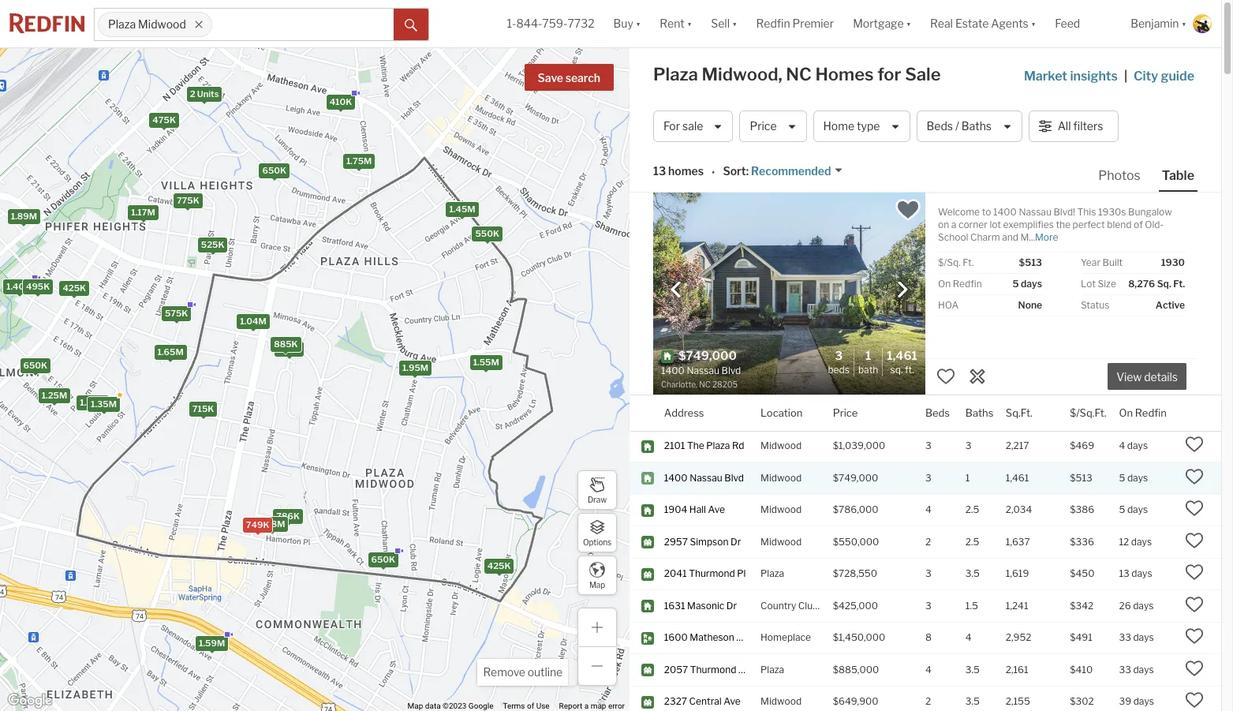 Task type: locate. For each thing, give the bounding box(es) containing it.
1 horizontal spatial on redfin
[[1120, 406, 1167, 419]]

5 down 4 days
[[1120, 472, 1126, 484]]

0 vertical spatial $513
[[1019, 257, 1043, 268]]

0 horizontal spatial a
[[585, 702, 589, 710]]

1 vertical spatial on
[[1120, 406, 1133, 419]]

terms
[[503, 702, 525, 710]]

33 up 39
[[1120, 664, 1132, 676]]

3 ▾ from the left
[[733, 17, 738, 30]]

1 vertical spatial 5 days
[[1120, 472, 1149, 484]]

0 horizontal spatial 1
[[866, 349, 872, 363]]

0 vertical spatial 2.5
[[966, 504, 980, 516]]

1400 up lot
[[994, 206, 1017, 218]]

1 horizontal spatial $513
[[1071, 472, 1093, 484]]

0 vertical spatial 13
[[654, 164, 666, 178]]

1,461 down "2,217"
[[1006, 472, 1029, 484]]

beds left baths button
[[926, 406, 950, 419]]

map data ©2023 google
[[408, 702, 494, 710]]

0 vertical spatial sq.
[[1158, 278, 1172, 290]]

2327 central ave link
[[664, 696, 747, 709]]

days for $302
[[1134, 696, 1155, 708]]

days for $513
[[1128, 472, 1149, 484]]

$513
[[1019, 257, 1043, 268], [1071, 472, 1093, 484]]

1.40m
[[6, 281, 33, 292]]

1 horizontal spatial ft.
[[963, 257, 974, 268]]

save search
[[538, 71, 601, 84]]

map
[[590, 580, 606, 589], [408, 702, 423, 710]]

homeplace
[[761, 632, 811, 644]]

0 vertical spatial ft.
[[963, 257, 974, 268]]

remove plaza midwood image
[[194, 20, 204, 29]]

1-844-759-7732 link
[[507, 17, 595, 30]]

1 vertical spatial 1400
[[664, 472, 688, 484]]

table button
[[1159, 167, 1198, 192]]

33 days up 39 days
[[1120, 664, 1155, 676]]

x-out this home image
[[969, 367, 987, 386]]

0 vertical spatial 650k
[[262, 165, 287, 176]]

33 down 26
[[1120, 632, 1132, 644]]

midwood down location button
[[761, 440, 802, 452]]

previous button image
[[669, 281, 684, 297]]

0 horizontal spatial $513
[[1019, 257, 1043, 268]]

0 horizontal spatial 1,461
[[887, 349, 918, 363]]

price up $1,039,000
[[833, 406, 858, 419]]

plaza left the 'remove plaza midwood' icon
[[108, 18, 136, 31]]

redfin down view details
[[1136, 406, 1167, 419]]

1 vertical spatial 650k
[[23, 360, 47, 371]]

2 left units
[[190, 88, 195, 99]]

terms of use
[[503, 702, 550, 710]]

3.5 left 2,161
[[966, 664, 980, 676]]

1 33 days from the top
[[1120, 632, 1155, 644]]

beds for beds button
[[926, 406, 950, 419]]

midwood down homeplace
[[761, 696, 802, 708]]

favorite this home image for 33 days
[[1186, 659, 1205, 678]]

to
[[982, 206, 992, 218]]

2 vertical spatial ft.
[[905, 363, 915, 375]]

4 down on redfin button
[[1120, 440, 1126, 452]]

1,461
[[887, 349, 918, 363], [1006, 472, 1029, 484]]

5 up the 12
[[1120, 504, 1126, 516]]

google image
[[4, 691, 56, 711]]

thurmond down 1600 matheson ave link
[[691, 664, 737, 676]]

0 vertical spatial map
[[590, 580, 606, 589]]

type
[[857, 119, 880, 133]]

map inside map button
[[590, 580, 606, 589]]

plaza midwood, nc homes for sale
[[654, 64, 941, 84]]

premier
[[793, 17, 834, 30]]

1400 inside "link"
[[664, 472, 688, 484]]

midwood for 1400 nassau blvd
[[761, 472, 802, 484]]

5 days for $386
[[1120, 504, 1149, 516]]

beds for beds / baths
[[927, 119, 954, 133]]

nassau up exemplifies
[[1019, 206, 1052, 218]]

redfin premier button
[[747, 0, 844, 47]]

favorite this home image for 13 days
[[1186, 563, 1205, 582]]

sq. inside 1,461 sq. ft.
[[891, 363, 903, 375]]

0 horizontal spatial 13
[[654, 164, 666, 178]]

5 days up none
[[1013, 278, 1043, 290]]

1 vertical spatial ave
[[737, 632, 754, 644]]

2 for 2957 simpson dr
[[926, 536, 932, 548]]

1.5
[[966, 600, 979, 612]]

plaza down rent ▾ button
[[654, 64, 698, 84]]

1 down baths button
[[966, 472, 970, 484]]

map left data
[[408, 702, 423, 710]]

0 vertical spatial redfin
[[757, 17, 791, 30]]

1400 nassau blvd
[[664, 472, 744, 484]]

1.45m
[[450, 203, 476, 214]]

▾ for benjamin ▾
[[1182, 17, 1187, 30]]

sort :
[[723, 164, 749, 178]]

baths down x-out this home icon
[[966, 406, 994, 419]]

1 vertical spatial pl
[[739, 664, 748, 676]]

ft. right bath
[[905, 363, 915, 375]]

sq. right bath
[[891, 363, 903, 375]]

photos
[[1099, 168, 1141, 183]]

1,461 for 1,461 sq. ft.
[[887, 349, 918, 363]]

midwood left $786,000
[[761, 504, 802, 516]]

0 horizontal spatial on
[[939, 278, 951, 290]]

33 days
[[1120, 632, 1155, 644], [1120, 664, 1155, 676]]

submit search image
[[405, 19, 418, 31]]

3.5 for 2,161
[[966, 664, 980, 676]]

$513 down the m...
[[1019, 257, 1043, 268]]

0 vertical spatial of
[[1134, 219, 1144, 230]]

1 vertical spatial dr
[[727, 600, 737, 612]]

a right on
[[952, 219, 957, 230]]

ft. for 8,276
[[1174, 278, 1186, 290]]

thurmond down simpson at bottom
[[689, 568, 735, 580]]

year
[[1081, 257, 1101, 268]]

for sale
[[664, 119, 704, 133]]

remove outline
[[483, 665, 563, 679]]

2 vertical spatial beds
[[926, 406, 950, 419]]

$513 down $469
[[1071, 472, 1093, 484]]

ave inside 2327 central ave link
[[724, 696, 741, 708]]

5 days for $513
[[1120, 472, 1149, 484]]

2041
[[664, 568, 687, 580]]

address
[[664, 406, 704, 419]]

33 for $410
[[1120, 664, 1132, 676]]

3 for $1,039,000
[[926, 440, 932, 452]]

favorite this home image for 12 days
[[1186, 531, 1205, 550]]

2041 thurmond pl link
[[664, 568, 747, 581]]

1.59m
[[199, 637, 225, 648]]

2 vertical spatial 650k
[[371, 554, 396, 566]]

1 horizontal spatial 13
[[1120, 568, 1130, 580]]

on up 4 days
[[1120, 406, 1133, 419]]

0 vertical spatial thurmond
[[689, 568, 735, 580]]

2 33 from the top
[[1120, 664, 1132, 676]]

days down 26 days
[[1134, 632, 1155, 644]]

club
[[799, 600, 819, 612]]

1 horizontal spatial on
[[1120, 406, 1133, 419]]

nassau inside "1400 nassau blvd" "link"
[[690, 472, 723, 484]]

1904 hall ave
[[664, 504, 725, 516]]

3 favorite this home image from the top
[[1186, 627, 1205, 646]]

baths right /
[[962, 119, 992, 133]]

0 vertical spatial price button
[[740, 111, 807, 142]]

plaza up country
[[761, 568, 785, 580]]

favorite button image
[[895, 197, 922, 223]]

insights
[[1071, 69, 1118, 84]]

map for map data ©2023 google
[[408, 702, 423, 710]]

0 horizontal spatial of
[[527, 702, 535, 710]]

2 down 8
[[926, 696, 932, 708]]

1 horizontal spatial 1,461
[[1006, 472, 1029, 484]]

13 inside 13 homes •
[[654, 164, 666, 178]]

0 vertical spatial 3.5
[[966, 568, 980, 580]]

0 horizontal spatial price button
[[740, 111, 807, 142]]

2 ▾ from the left
[[687, 17, 692, 30]]

ave right hall
[[708, 504, 725, 516]]

midwood for 1904 hall ave
[[761, 504, 802, 516]]

nc
[[786, 64, 812, 84]]

of left old-
[[1134, 219, 1144, 230]]

price button up $1,039,000
[[833, 395, 858, 431]]

on redfin up 4 days
[[1120, 406, 1167, 419]]

favorite this home image
[[1186, 499, 1205, 518], [1186, 595, 1205, 614], [1186, 627, 1205, 646]]

days for $450
[[1132, 568, 1153, 580]]

$1,039,000
[[833, 440, 886, 452]]

1 up bath
[[866, 349, 872, 363]]

2,217
[[1006, 440, 1030, 452]]

view details
[[1117, 370, 1178, 384]]

1 vertical spatial sq.
[[891, 363, 903, 375]]

2
[[190, 88, 195, 99], [926, 536, 932, 548], [926, 696, 932, 708]]

price button up recommended
[[740, 111, 807, 142]]

sq. up active
[[1158, 278, 1172, 290]]

heading
[[661, 348, 790, 391]]

1 horizontal spatial 1
[[966, 472, 970, 484]]

1930
[[1162, 257, 1186, 268]]

0 vertical spatial 33
[[1120, 632, 1132, 644]]

4
[[1120, 440, 1126, 452], [926, 504, 932, 516], [966, 632, 972, 644], [926, 664, 932, 676]]

days up none
[[1021, 278, 1043, 290]]

of inside welcome to 1400 nassau blvd! this 1930s bungalow on a corner lot exemplifies the perfect blend of old- school charm and m...
[[1134, 219, 1144, 230]]

475k
[[153, 115, 176, 126]]

view details button
[[1108, 363, 1187, 390]]

map down options
[[590, 580, 606, 589]]

ave right matheson at bottom
[[737, 632, 754, 644]]

2,155
[[1006, 696, 1031, 708]]

0 horizontal spatial 425k
[[63, 283, 86, 294]]

mortgage ▾ button
[[853, 0, 912, 47]]

1.17m
[[131, 207, 155, 218]]

0 vertical spatial beds
[[927, 119, 954, 133]]

2.5 left 1,637
[[966, 536, 980, 548]]

0 horizontal spatial redfin
[[757, 17, 791, 30]]

$749,000
[[833, 472, 879, 484]]

2 favorite this home image from the top
[[1186, 595, 1205, 614]]

1 vertical spatial ft.
[[1174, 278, 1186, 290]]

0 horizontal spatial on redfin
[[939, 278, 982, 290]]

ft. for 1,461
[[905, 363, 915, 375]]

1 horizontal spatial 425k
[[488, 561, 511, 572]]

dr right masonic
[[727, 600, 737, 612]]

2 vertical spatial 5 days
[[1120, 504, 1149, 516]]

midwood up country
[[761, 536, 802, 548]]

0 vertical spatial 1400
[[994, 206, 1017, 218]]

ave for central
[[724, 696, 741, 708]]

▾ right 'sell'
[[733, 17, 738, 30]]

1 vertical spatial nassau
[[690, 472, 723, 484]]

1 horizontal spatial a
[[952, 219, 957, 230]]

pl for 2057 thurmond pl
[[739, 664, 748, 676]]

rent ▾
[[660, 17, 692, 30]]

0 horizontal spatial nassau
[[690, 472, 723, 484]]

1 vertical spatial thurmond
[[691, 664, 737, 676]]

1631 masonic dr
[[664, 600, 737, 612]]

4 ▾ from the left
[[907, 17, 912, 30]]

on inside button
[[1120, 406, 1133, 419]]

13 down the 12
[[1120, 568, 1130, 580]]

favorite this home image for 39 days
[[1186, 691, 1205, 710]]

days down 4 days
[[1128, 472, 1149, 484]]

$469
[[1071, 440, 1095, 452]]

dr inside 1631 masonic dr link
[[727, 600, 737, 612]]

dr right simpson at bottom
[[731, 536, 741, 548]]

none
[[1019, 299, 1043, 311]]

remove
[[483, 665, 526, 679]]

2327
[[664, 696, 688, 708]]

1 ▾ from the left
[[636, 17, 641, 30]]

days right 39
[[1134, 696, 1155, 708]]

days up 39 days
[[1134, 664, 1155, 676]]

pl down 1600 matheson ave homeplace
[[739, 664, 748, 676]]

2.5
[[966, 504, 980, 516], [966, 536, 980, 548]]

days right 26
[[1134, 600, 1154, 612]]

mortgage ▾
[[853, 17, 912, 30]]

1 vertical spatial 1,461
[[1006, 472, 1029, 484]]

a left map
[[585, 702, 589, 710]]

1 vertical spatial 5
[[1120, 472, 1126, 484]]

1 horizontal spatial price
[[833, 406, 858, 419]]

1 horizontal spatial of
[[1134, 219, 1144, 230]]

1.25m
[[42, 390, 67, 401]]

3.5 up 1.5
[[966, 568, 980, 580]]

photo of 1400 nassau blvd, charlotte, nc 28205 image
[[654, 193, 926, 395]]

2101 the plaza rd
[[664, 440, 745, 452]]

0 vertical spatial 1,461
[[887, 349, 918, 363]]

0 vertical spatial 5
[[1013, 278, 1019, 290]]

2 horizontal spatial ft.
[[1174, 278, 1186, 290]]

2.5 left 2,034
[[966, 504, 980, 516]]

33 for $491
[[1120, 632, 1132, 644]]

redfin
[[757, 17, 791, 30], [953, 278, 982, 290], [1136, 406, 1167, 419]]

central
[[690, 696, 722, 708]]

ave right central
[[724, 696, 741, 708]]

▾ for mortgage ▾
[[907, 17, 912, 30]]

days for $342
[[1134, 600, 1154, 612]]

days up 12 days
[[1128, 504, 1149, 516]]

0 horizontal spatial 1400
[[664, 472, 688, 484]]

1,461 for 1,461
[[1006, 472, 1029, 484]]

rent ▾ button
[[660, 0, 692, 47]]

33 days down 26 days
[[1120, 632, 1155, 644]]

0 vertical spatial price
[[750, 119, 777, 133]]

0 vertical spatial a
[[952, 219, 957, 230]]

▾ right agents
[[1031, 17, 1037, 30]]

1 vertical spatial beds
[[828, 363, 850, 375]]

13 for 13 days
[[1120, 568, 1130, 580]]

units
[[197, 88, 219, 99]]

1 2.5 from the top
[[966, 504, 980, 516]]

school
[[939, 231, 969, 243]]

favorite this home image
[[937, 367, 956, 386], [1186, 435, 1205, 454], [1186, 467, 1205, 486], [1186, 531, 1205, 550], [1186, 563, 1205, 582], [1186, 659, 1205, 678], [1186, 691, 1205, 710]]

redfin premier
[[757, 17, 834, 30]]

2 for 2327 central ave
[[926, 696, 932, 708]]

0 vertical spatial favorite this home image
[[1186, 499, 1205, 518]]

3.5
[[966, 568, 980, 580], [966, 664, 980, 676], [966, 696, 980, 708]]

ave inside 1904 hall ave link
[[708, 504, 725, 516]]

4 down 1.5
[[966, 632, 972, 644]]

3 for $728,550
[[926, 568, 932, 580]]

5 days up 12 days
[[1120, 504, 1149, 516]]

3.5 for 1,619
[[966, 568, 980, 580]]

price
[[750, 119, 777, 133], [833, 406, 858, 419]]

built
[[1103, 257, 1123, 268]]

next button image
[[895, 281, 911, 297]]

beds left bath
[[828, 363, 850, 375]]

650k
[[262, 165, 287, 176], [23, 360, 47, 371], [371, 554, 396, 566]]

3 for $749,000
[[926, 472, 932, 484]]

5 days down 4 days
[[1120, 472, 1149, 484]]

redfin down $/sq. ft.
[[953, 278, 982, 290]]

favorite this home image for 26 days
[[1186, 595, 1205, 614]]

1 vertical spatial 33 days
[[1120, 664, 1155, 676]]

525k
[[201, 239, 225, 250]]

1400 inside welcome to 1400 nassau blvd! this 1930s bungalow on a corner lot exemplifies the perfect blend of old- school charm and m...
[[994, 206, 1017, 218]]

▾ right buy
[[636, 17, 641, 30]]

1,461 right 1 bath
[[887, 349, 918, 363]]

▾ right rent
[[687, 17, 692, 30]]

0 vertical spatial ave
[[708, 504, 725, 516]]

2 2.5 from the top
[[966, 536, 980, 548]]

old-
[[1146, 219, 1164, 230]]

on redfin down $/sq. ft.
[[939, 278, 982, 290]]

2 right $550,000
[[926, 536, 932, 548]]

0 vertical spatial on
[[939, 278, 951, 290]]

ft. inside 1,461 sq. ft.
[[905, 363, 915, 375]]

pl down the '2957 simpson dr' link
[[737, 568, 746, 580]]

1 favorite this home image from the top
[[1186, 499, 1205, 518]]

1,637
[[1006, 536, 1031, 548]]

dr for 2957 simpson dr
[[731, 536, 741, 548]]

more link
[[1036, 231, 1059, 243]]

0 horizontal spatial ft.
[[905, 363, 915, 375]]

nassau left blvd
[[690, 472, 723, 484]]

for
[[664, 119, 680, 133]]

beds left /
[[927, 119, 954, 133]]

None search field
[[212, 9, 394, 40]]

options button
[[578, 513, 617, 553]]

a
[[952, 219, 957, 230], [585, 702, 589, 710]]

m...
[[1021, 231, 1036, 243]]

2 33 days from the top
[[1120, 664, 1155, 676]]

0 horizontal spatial price
[[750, 119, 777, 133]]

1 vertical spatial 425k
[[488, 561, 511, 572]]

2 3.5 from the top
[[966, 664, 980, 676]]

1 vertical spatial 2
[[926, 536, 932, 548]]

1 vertical spatial 13
[[1120, 568, 1130, 580]]

real estate agents ▾ link
[[931, 0, 1037, 47]]

1 vertical spatial favorite this home image
[[1186, 595, 1205, 614]]

2 vertical spatial favorite this home image
[[1186, 627, 1205, 646]]

midwood right blvd
[[761, 472, 802, 484]]

5 up none
[[1013, 278, 1019, 290]]

▾ left user photo
[[1182, 17, 1187, 30]]

favorite button checkbox
[[895, 197, 922, 223]]

26
[[1120, 600, 1132, 612]]

ft. down 1930
[[1174, 278, 1186, 290]]

0 vertical spatial on redfin
[[939, 278, 982, 290]]

days down on redfin button
[[1128, 440, 1149, 452]]

buy ▾ button
[[614, 0, 641, 47]]

agents
[[992, 17, 1029, 30]]

1 inside 1 bath
[[866, 349, 872, 363]]

on up hoa
[[939, 278, 951, 290]]

1 horizontal spatial 1400
[[994, 206, 1017, 218]]

6 ▾ from the left
[[1182, 17, 1187, 30]]

▾ for buy ▾
[[636, 17, 641, 30]]

1400 up 1904
[[664, 472, 688, 484]]

1 vertical spatial 1
[[966, 472, 970, 484]]

1 33 from the top
[[1120, 632, 1132, 644]]

use
[[536, 702, 550, 710]]

dr inside the '2957 simpson dr' link
[[731, 536, 741, 548]]

0 vertical spatial 2
[[190, 88, 195, 99]]

plaza down homeplace
[[761, 664, 785, 676]]

favorite this home image for 5 days
[[1186, 499, 1205, 518]]

redfin left premier at the right top
[[757, 17, 791, 30]]

1 horizontal spatial sq.
[[1158, 278, 1172, 290]]

of left the use
[[527, 702, 535, 710]]

$885,000
[[833, 664, 879, 676]]

favorite this home image for 4 days
[[1186, 435, 1205, 454]]

beds inside button
[[927, 119, 954, 133]]

homes
[[816, 64, 874, 84]]

1 vertical spatial on redfin
[[1120, 406, 1167, 419]]

2 vertical spatial 3.5
[[966, 696, 980, 708]]

ft. right $/sq.
[[963, 257, 974, 268]]

1 for 1
[[966, 472, 970, 484]]

hoa
[[939, 299, 959, 311]]

days for $386
[[1128, 504, 1149, 516]]

price up recommended
[[750, 119, 777, 133]]

0 vertical spatial baths
[[962, 119, 992, 133]]

▾ right mortgage
[[907, 17, 912, 30]]

days up 26 days
[[1132, 568, 1153, 580]]

1 vertical spatial baths
[[966, 406, 994, 419]]

view details link
[[1108, 362, 1187, 390]]

1 vertical spatial 2.5
[[966, 536, 980, 548]]

0 vertical spatial 1
[[866, 349, 872, 363]]

$450
[[1071, 568, 1095, 580]]

0 vertical spatial 33 days
[[1120, 632, 1155, 644]]

1 horizontal spatial nassau
[[1019, 206, 1052, 218]]

$410
[[1071, 664, 1093, 676]]

1 vertical spatial 33
[[1120, 664, 1132, 676]]

3.5 left 2,155
[[966, 696, 980, 708]]

3 3.5 from the top
[[966, 696, 980, 708]]

0 horizontal spatial map
[[408, 702, 423, 710]]

▾ for sell ▾
[[733, 17, 738, 30]]

sell ▾ button
[[702, 0, 747, 47]]

1 3.5 from the top
[[966, 568, 980, 580]]

0 vertical spatial nassau
[[1019, 206, 1052, 218]]

13 left homes
[[654, 164, 666, 178]]

map for map
[[590, 580, 606, 589]]

days right the 12
[[1132, 536, 1153, 548]]

$/sq. ft.
[[939, 257, 974, 268]]

1930s
[[1099, 206, 1127, 218]]

save
[[538, 71, 564, 84]]



Task type: describe. For each thing, give the bounding box(es) containing it.
1 vertical spatial redfin
[[953, 278, 982, 290]]

1 vertical spatial $513
[[1071, 472, 1093, 484]]

country club village
[[761, 600, 851, 612]]

thurmond for 2041
[[689, 568, 735, 580]]

options
[[583, 537, 612, 547]]

2057 thurmond pl link
[[664, 664, 748, 677]]

2 horizontal spatial redfin
[[1136, 406, 1167, 419]]

▾ for rent ▾
[[687, 17, 692, 30]]

terms of use link
[[503, 702, 550, 710]]

2.5 for 1,637
[[966, 536, 980, 548]]

1 for 1 bath
[[866, 349, 872, 363]]

sq. for 8,276
[[1158, 278, 1172, 290]]

$/sq.ft. button
[[1071, 395, 1107, 431]]

lot
[[990, 219, 1002, 230]]

sq.ft. button
[[1006, 395, 1033, 431]]

location
[[761, 406, 803, 419]]

2101 the plaza rd link
[[664, 440, 747, 453]]

4 down 8
[[926, 664, 932, 676]]

real
[[931, 17, 953, 30]]

blend
[[1108, 219, 1132, 230]]

user photo image
[[1193, 14, 1212, 33]]

plaza left rd
[[707, 440, 730, 452]]

country
[[761, 600, 797, 612]]

5 for $386
[[1120, 504, 1126, 516]]

photos button
[[1096, 167, 1159, 190]]

city
[[1134, 69, 1159, 84]]

days for $469
[[1128, 440, 1149, 452]]

the
[[687, 440, 705, 452]]

google
[[469, 702, 494, 710]]

2957
[[664, 536, 688, 548]]

3.5 for 2,155
[[966, 696, 980, 708]]

matheson
[[690, 632, 735, 644]]

26 days
[[1120, 600, 1154, 612]]

midwood for 2327 central ave
[[761, 696, 802, 708]]

3 for $425,000
[[926, 600, 932, 612]]

3 inside 3 beds
[[835, 349, 843, 363]]

8
[[926, 632, 932, 644]]

1.57m
[[80, 397, 105, 408]]

$/sq.
[[939, 257, 961, 268]]

7732
[[568, 17, 595, 30]]

575k
[[165, 308, 188, 319]]

beds / baths button
[[917, 111, 1023, 142]]

33 days for $491
[[1120, 632, 1155, 644]]

1 vertical spatial a
[[585, 702, 589, 710]]

1 horizontal spatial 650k
[[262, 165, 287, 176]]

1 vertical spatial price button
[[833, 395, 858, 431]]

550k
[[476, 228, 500, 239]]

buy
[[614, 17, 634, 30]]

favorite this home image for 5 days
[[1186, 467, 1205, 486]]

blvd
[[725, 472, 744, 484]]

village
[[821, 600, 851, 612]]

corner
[[959, 219, 988, 230]]

this
[[1078, 206, 1097, 218]]

1,619
[[1006, 568, 1030, 580]]

guide
[[1161, 69, 1195, 84]]

1 vertical spatial of
[[527, 702, 535, 710]]

8,276
[[1129, 278, 1156, 290]]

days for $336
[[1132, 536, 1153, 548]]

home type
[[824, 119, 880, 133]]

$1,450,000
[[833, 632, 886, 644]]

2.5 for 2,034
[[966, 504, 980, 516]]

844-
[[517, 17, 543, 30]]

baths inside button
[[962, 119, 992, 133]]

midwood,
[[702, 64, 783, 84]]

0 vertical spatial 5 days
[[1013, 278, 1043, 290]]

recommended button
[[749, 164, 844, 179]]

1631 masonic dr link
[[664, 600, 747, 613]]

remove outline button
[[478, 659, 568, 686]]

homes
[[669, 164, 704, 178]]

729k
[[278, 343, 301, 355]]

filters
[[1074, 119, 1104, 133]]

midwood for 2101 the plaza rd
[[761, 440, 802, 452]]

ave for hall
[[708, 504, 725, 516]]

1600
[[664, 632, 688, 644]]

favorite this home image for 33 days
[[1186, 627, 1205, 646]]

rd
[[732, 440, 745, 452]]

location button
[[761, 395, 803, 431]]

status
[[1081, 299, 1110, 311]]

4 right $786,000
[[926, 504, 932, 516]]

sort
[[723, 164, 746, 178]]

midwood for 2957 simpson dr
[[761, 536, 802, 548]]

39
[[1120, 696, 1132, 708]]

1,241
[[1006, 600, 1029, 612]]

ave for matheson
[[737, 632, 754, 644]]

more
[[1036, 231, 1059, 243]]

feed button
[[1046, 0, 1122, 47]]

thurmond for 2057
[[691, 664, 737, 676]]

2 inside map region
[[190, 88, 195, 99]]

1904 hall ave link
[[664, 504, 747, 517]]

charm
[[971, 231, 1001, 243]]

2327 central ave
[[664, 696, 741, 708]]

on redfin button
[[1120, 395, 1167, 431]]

5 ▾ from the left
[[1031, 17, 1037, 30]]

sq. for 1,461
[[891, 363, 903, 375]]

midwood left the 'remove plaza midwood' icon
[[138, 18, 186, 31]]

all filters button
[[1029, 111, 1119, 142]]

0 horizontal spatial 650k
[[23, 360, 47, 371]]

1-
[[507, 17, 517, 30]]

welcome
[[939, 206, 980, 218]]

blvd!
[[1054, 206, 1076, 218]]

home type button
[[813, 111, 911, 142]]

1 vertical spatial price
[[833, 406, 858, 419]]

13 days
[[1120, 568, 1153, 580]]

1.65m
[[157, 347, 184, 358]]

map region
[[0, 0, 740, 711]]

market insights | city guide
[[1024, 69, 1195, 84]]

1.35m
[[91, 398, 117, 409]]

5 for $513
[[1120, 472, 1126, 484]]

active
[[1156, 299, 1186, 311]]

495k
[[26, 281, 50, 292]]

pl for 2041 thurmond pl
[[737, 568, 746, 580]]

759-
[[542, 17, 568, 30]]

33 days for $410
[[1120, 664, 1155, 676]]

0 vertical spatial 425k
[[63, 283, 86, 294]]

2957 simpson dr
[[664, 536, 741, 548]]

1.55m
[[473, 356, 499, 368]]

2,034
[[1006, 504, 1033, 516]]

13 for 13 homes •
[[654, 164, 666, 178]]

outline
[[528, 665, 563, 679]]

©2023
[[443, 702, 467, 710]]

$386
[[1071, 504, 1095, 516]]

a inside welcome to 1400 nassau blvd! this 1930s bungalow on a corner lot exemplifies the perfect blend of old- school charm and m...
[[952, 219, 957, 230]]

2,161
[[1006, 664, 1029, 676]]

days for $491
[[1134, 632, 1155, 644]]

nassau inside welcome to 1400 nassau blvd! this 1930s bungalow on a corner lot exemplifies the perfect blend of old- school charm and m...
[[1019, 206, 1052, 218]]

2 horizontal spatial 650k
[[371, 554, 396, 566]]

dr for 1631 masonic dr
[[727, 600, 737, 612]]

report a map error
[[559, 702, 625, 710]]

days for $410
[[1134, 664, 1155, 676]]



Task type: vqa. For each thing, say whether or not it's contained in the screenshot.


